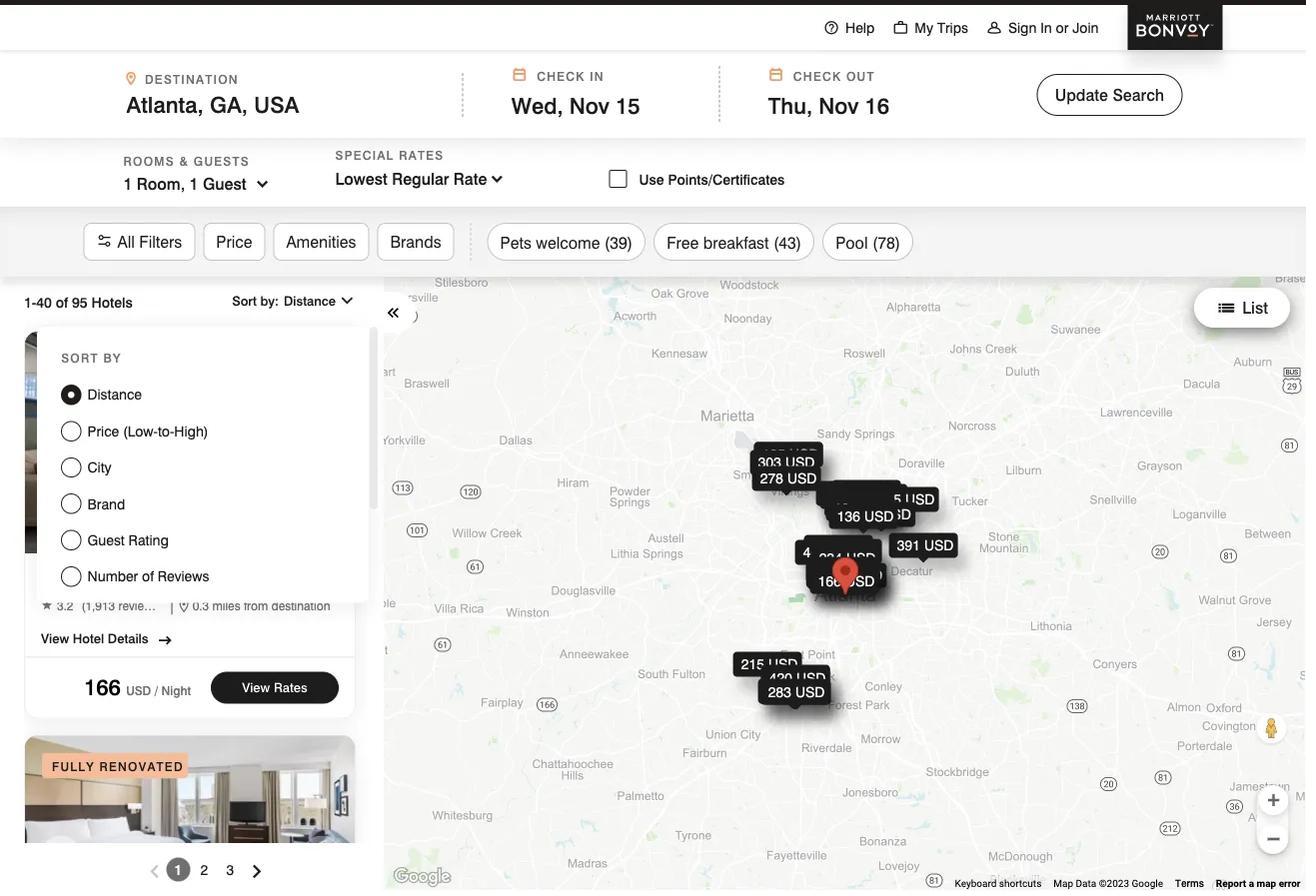 Task type: locate. For each thing, give the bounding box(es) containing it.
pets
[[501, 233, 532, 252]]

2 thin image from the left
[[893, 19, 909, 35]]

thin image inside help "link"
[[824, 19, 840, 35]]

breakfast
[[704, 233, 769, 252]]

my
[[915, 19, 934, 36]]

destination
[[145, 72, 239, 86]]

1 horizontal spatial price
[[216, 232, 252, 251]]

1 thin image from the left
[[824, 19, 840, 35]]

brand
[[88, 496, 125, 513]]

thin image left help
[[824, 19, 840, 35]]

search
[[1113, 85, 1165, 104]]

none search field containing wed, nov 15
[[0, 50, 1307, 207]]

arrow left image
[[381, 300, 401, 325], [386, 300, 406, 325]]

free
[[667, 233, 699, 252]]

join
[[1073, 19, 1099, 36]]

thin image inside my trips button
[[893, 19, 909, 35]]

0 horizontal spatial thin image
[[824, 19, 840, 35]]

sort by
[[61, 351, 122, 366]]

guest rating menu
[[61, 530, 345, 551]]

of
[[142, 569, 154, 586]]

price for price
[[216, 232, 252, 251]]

1 vertical spatial price
[[88, 423, 119, 440]]

thin image left the my
[[893, 19, 909, 35]]

amenities button
[[273, 223, 369, 261]]

to-
[[158, 423, 174, 440]]

thin image
[[824, 19, 840, 35], [893, 19, 909, 35]]

0 vertical spatial price
[[216, 232, 252, 251]]

price (low-to-high) menu
[[61, 421, 345, 442]]

sign in or join
[[1009, 19, 1099, 36]]

in
[[590, 69, 605, 84]]

help link
[[815, 0, 884, 51]]

brands
[[390, 232, 442, 251]]

price (low-to-high)
[[88, 423, 209, 440]]

price inside menu
[[88, 423, 119, 440]]

1 arrow left image from the left
[[381, 300, 401, 325]]

welcome
[[536, 233, 600, 252]]

(low-
[[123, 423, 158, 440]]

special rates
[[335, 148, 444, 163]]

all
[[117, 232, 135, 251]]

distance
[[88, 387, 142, 404]]

all filters button
[[83, 223, 195, 261]]

0 horizontal spatial price
[[88, 423, 119, 440]]

free breakfast                 (43) button
[[654, 223, 815, 261]]

price for price (low-to-high)
[[88, 423, 119, 440]]

my trips button
[[884, 0, 978, 51]]

price button
[[203, 223, 265, 261]]

nov
[[570, 92, 610, 118]]

1 horizontal spatial thin image
[[893, 19, 909, 35]]

or
[[1057, 19, 1069, 36]]

price inside button
[[216, 232, 252, 251]]

pool                 (78)
[[836, 233, 901, 252]]

s image
[[96, 231, 112, 253]]

price up city
[[88, 423, 119, 440]]

filters
[[139, 232, 182, 251]]

guest rating
[[88, 532, 169, 549]]

rooms & guests
[[123, 154, 250, 169]]

price right filters
[[216, 232, 252, 251]]

price
[[216, 232, 252, 251], [88, 423, 119, 440]]

update search
[[1056, 85, 1165, 104]]

None search field
[[0, 50, 1307, 207]]

by
[[103, 351, 122, 366]]



Task type: vqa. For each thing, say whether or not it's contained in the screenshot.
Help LINK
yes



Task type: describe. For each thing, give the bounding box(es) containing it.
amenities
[[286, 232, 356, 251]]

number of reviews menu
[[61, 567, 345, 587]]

number of reviews
[[88, 569, 209, 586]]

number
[[88, 569, 138, 586]]

trips
[[938, 19, 969, 36]]

sort
[[61, 351, 99, 366]]

(39)
[[605, 233, 633, 252]]

15
[[616, 92, 640, 118]]

city
[[88, 459, 112, 476]]

help
[[846, 19, 875, 36]]

wed,
[[512, 92, 564, 118]]

guest
[[88, 532, 125, 549]]

dropdown down image
[[487, 168, 507, 190]]

city menu
[[61, 458, 345, 478]]

special
[[335, 148, 395, 163]]

&
[[180, 154, 189, 169]]

rates
[[399, 148, 444, 163]]

sign
[[1009, 19, 1037, 36]]

high)
[[174, 423, 209, 440]]

brand menu
[[61, 494, 345, 514]]

thin image for help
[[824, 19, 840, 35]]

pets welcome                 (39)
[[501, 233, 633, 252]]

pool
[[836, 233, 868, 252]]

in
[[1041, 19, 1053, 36]]

pool                 (78) button
[[823, 223, 914, 261]]

rooms
[[123, 154, 175, 169]]

rating
[[129, 532, 169, 549]]

sign in or join button
[[978, 0, 1108, 51]]

my trips
[[915, 19, 969, 36]]

(78)
[[873, 233, 901, 252]]

check
[[537, 69, 586, 84]]

2 arrow left image from the left
[[386, 300, 406, 325]]

update
[[1056, 85, 1109, 104]]

all filters
[[117, 232, 182, 251]]

free breakfast                 (43)
[[667, 233, 802, 252]]

(43)
[[774, 233, 802, 252]]

pets welcome                 (39) button
[[488, 223, 646, 261]]

update search button
[[1037, 74, 1183, 116]]

thin image
[[987, 19, 1003, 35]]

distance menu
[[61, 385, 345, 405]]

check in wed, nov 15
[[512, 69, 640, 118]]

reviews
[[158, 569, 209, 586]]

guests
[[194, 154, 250, 169]]

thin image for my trips
[[893, 19, 909, 35]]

brands button
[[377, 223, 455, 261]]



